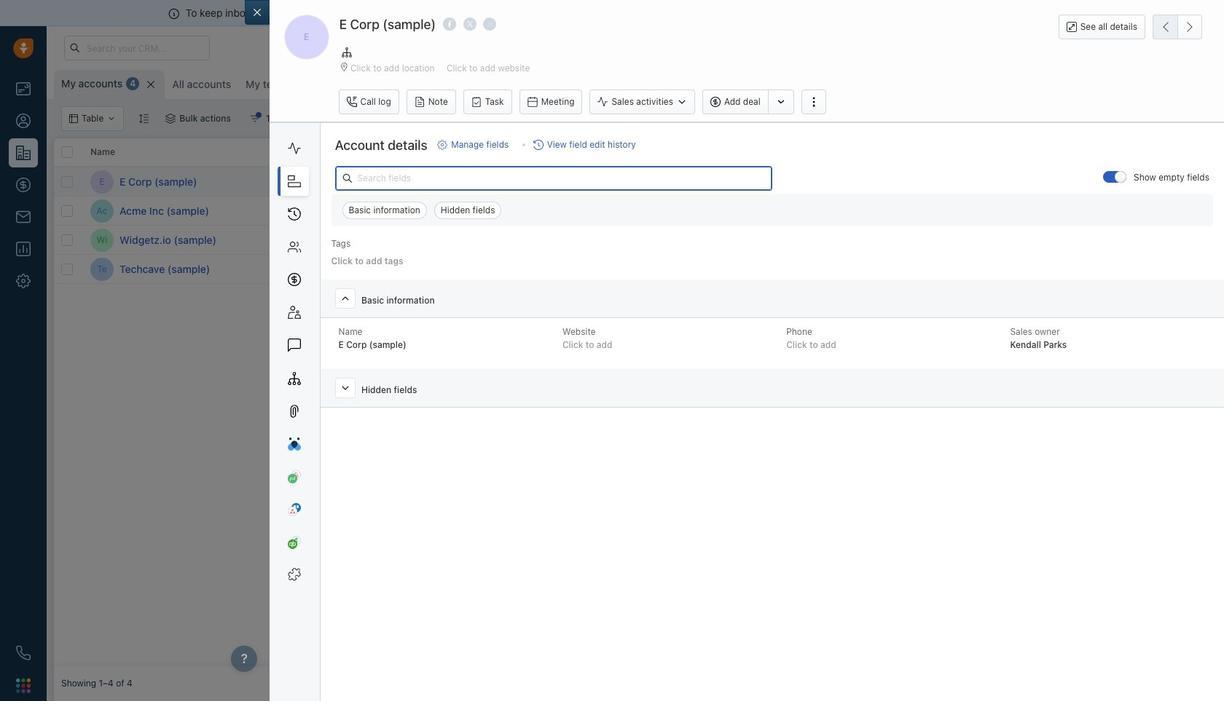 Task type: locate. For each thing, give the bounding box(es) containing it.
freshworks switcher image
[[16, 679, 31, 694]]

phone element
[[9, 639, 38, 668]]

s image
[[383, 258, 406, 281]]

2 row group from the left
[[375, 168, 1217, 284]]

row
[[54, 138, 375, 168]]

l image
[[383, 199, 406, 223]]

grid
[[54, 137, 1217, 667]]

container_wx8msf4aqz5i3rn1 image
[[250, 114, 260, 124]]

dialog
[[245, 0, 1224, 702]]

Search fields text field
[[335, 166, 772, 191]]

cell
[[1140, 168, 1217, 196], [1140, 197, 1217, 225], [375, 226, 484, 254], [484, 226, 593, 254], [593, 226, 702, 254], [702, 226, 812, 254], [812, 226, 921, 254], [921, 226, 1030, 254], [1030, 226, 1140, 254], [1140, 226, 1217, 254], [1140, 255, 1217, 283]]

press space to select this row. row
[[54, 168, 375, 197], [375, 168, 1217, 197], [54, 197, 375, 226], [375, 197, 1217, 226], [54, 226, 375, 255], [375, 226, 1217, 255], [54, 255, 375, 284], [375, 255, 1217, 284]]

row group
[[54, 168, 375, 284], [375, 168, 1217, 284]]



Task type: describe. For each thing, give the bounding box(es) containing it.
1 row group from the left
[[54, 168, 375, 284]]

container_wx8msf4aqz5i3rn1 image
[[166, 114, 176, 124]]

Search your CRM... text field
[[64, 36, 210, 60]]

j image
[[383, 170, 406, 193]]

phone image
[[16, 646, 31, 661]]

close image
[[1202, 9, 1210, 17]]



Task type: vqa. For each thing, say whether or not it's contained in the screenshot.
cell
yes



